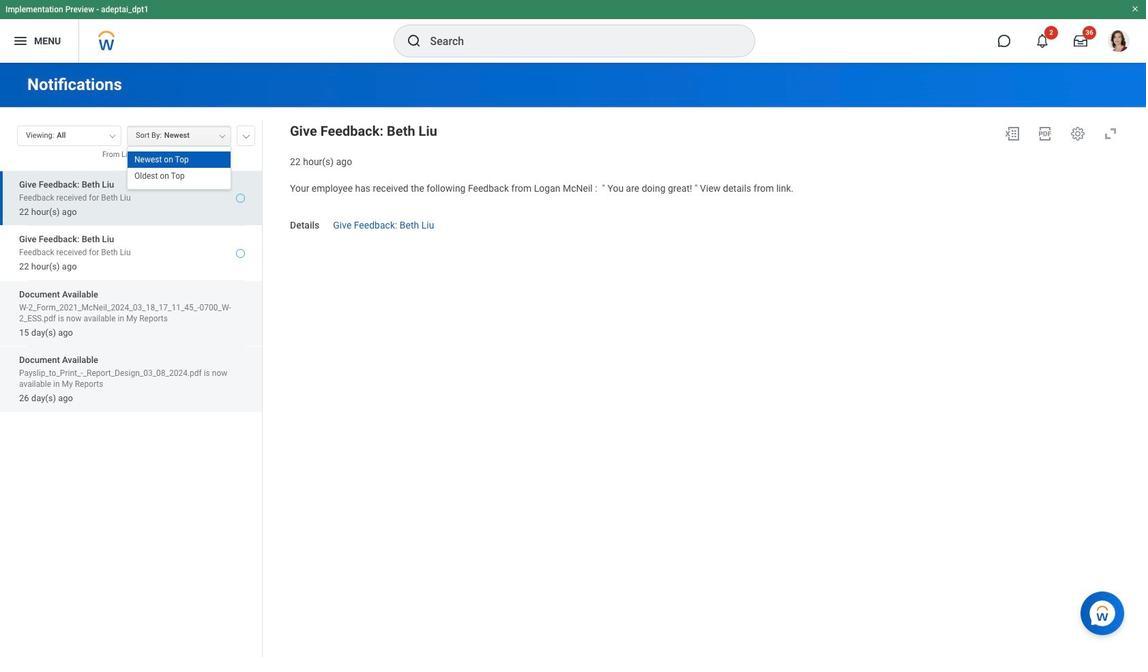 Task type: locate. For each thing, give the bounding box(es) containing it.
view printable version (pdf) image
[[1038, 126, 1054, 142]]

1 vertical spatial mark read image
[[236, 249, 245, 258]]

tab panel
[[0, 119, 262, 657]]

region
[[290, 120, 1125, 168]]

mark read image
[[236, 194, 245, 203], [236, 249, 245, 258]]

inbox large image
[[1074, 34, 1088, 48]]

banner
[[0, 0, 1147, 63]]

profile logan mcneil image
[[1109, 30, 1130, 55]]

2 mark read image from the top
[[236, 249, 245, 258]]

task actions image
[[1070, 126, 1087, 142]]

notifications large image
[[1036, 34, 1050, 48]]

justify image
[[12, 33, 29, 49]]

0 vertical spatial mark read image
[[236, 194, 245, 203]]

main content
[[0, 63, 1147, 657]]



Task type: describe. For each thing, give the bounding box(es) containing it.
more image
[[242, 132, 251, 139]]

export to excel image
[[1005, 126, 1021, 142]]

fullscreen image
[[1103, 126, 1119, 142]]

close environment banner image
[[1132, 5, 1140, 13]]

search image
[[406, 33, 422, 49]]

1 mark read image from the top
[[236, 194, 245, 203]]

Search Workday  search field
[[430, 26, 727, 56]]

sort by list box
[[128, 152, 231, 184]]

inbox items list box
[[0, 170, 262, 657]]



Task type: vqa. For each thing, say whether or not it's contained in the screenshot.
2nd On from left
no



